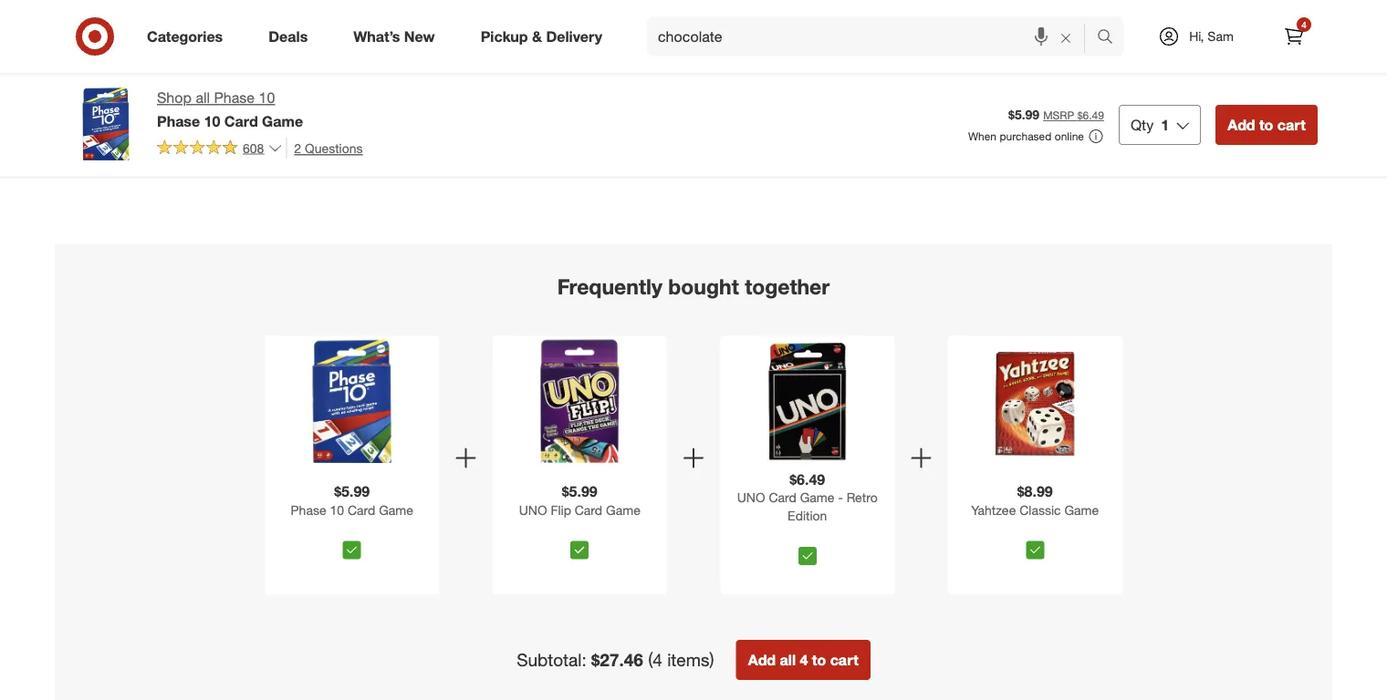 Task type: vqa. For each thing, say whether or not it's contained in the screenshot.
Luxury
no



Task type: describe. For each thing, give the bounding box(es) containing it.
world's
[[916, 60, 959, 76]]

1 vertical spatial -
[[838, 491, 843, 507]]

add for add to cart button for uno card game - retro edition
[[275, 110, 295, 124]]

what's new
[[353, 27, 435, 45]]

to inside button
[[812, 652, 826, 670]]

uno all wild card game image
[[639, 0, 788, 17]]

add for add to cart button related to $5.99
[[89, 110, 109, 124]]

add all 4 to cart
[[748, 652, 859, 670]]

reg
[[1197, 44, 1213, 57]]

sam
[[1208, 28, 1234, 44]]

hi,
[[1189, 28, 1204, 44]]

card inside the $14.99 uno party card game
[[518, 44, 546, 60]]

2 questions link
[[286, 138, 363, 159]]

online
[[1055, 129, 1084, 143]]

$5.99 up purchased
[[1008, 107, 1039, 123]]

card inside '$6.49 uno all wild card game'
[[716, 44, 744, 60]]

$14.99 for party
[[453, 28, 491, 44]]

$5.99 up uno flip card game "link"
[[562, 484, 597, 502]]

party
[[484, 44, 515, 60]]

$5.99 up image of phase 10 card game
[[80, 28, 111, 44]]

search
[[1089, 29, 1133, 47]]

$6.49 inside $3.25 reg $6.49 uno flex card game
[[1216, 44, 1243, 57]]

add to cart for uno card game - retro edition
[[275, 110, 333, 124]]

add to cart button for uno card game - retro edition
[[266, 103, 342, 132]]

card inside $5.99 phase 10 card game
[[348, 503, 375, 519]]

(4
[[648, 651, 662, 672]]

subtotal:
[[517, 651, 587, 672]]

when purchased online
[[968, 129, 1084, 143]]

phase inside $5.99 phase 10 card game
[[291, 503, 326, 519]]

1 vertical spatial phase
[[157, 112, 200, 130]]

$3.25 reg $6.49 uno flex card game
[[1197, 28, 1322, 73]]

1
[[1161, 116, 1169, 134]]

$6.49 up uno card game - retro edition link
[[790, 472, 825, 489]]

add to cart for $5.99
[[89, 110, 147, 124]]

pickup & delivery
[[481, 27, 602, 45]]

uno giant game image
[[1011, 0, 1161, 17]]

search button
[[1089, 16, 1133, 60]]

1 vertical spatial uno flip card game image
[[518, 340, 642, 464]]

game inside $3.25 reg $6.49 uno flex card game
[[1287, 57, 1322, 73]]

pickup & delivery link
[[465, 16, 625, 57]]

deals
[[268, 27, 308, 45]]

all for add
[[780, 652, 796, 670]]

add to cart button for $5.99
[[80, 103, 155, 132]]

reinhards staupe's blink card game the world's fastest game! image
[[825, 0, 975, 17]]

608
[[243, 140, 264, 156]]

$6.49 inside $5.99 msrp $6.49
[[1077, 109, 1104, 122]]

$6.49 up shop all phase 10 phase 10 card game
[[266, 28, 298, 44]]

game inside shop all phase 10 phase 10 card game
[[262, 112, 303, 130]]

1 horizontal spatial 4
[[1301, 19, 1307, 30]]

shop
[[157, 89, 192, 107]]

classic
[[1020, 503, 1061, 519]]

uno card game - retro edition image
[[745, 340, 869, 464]]

game inside $8.99 yahtzee classic game
[[1064, 503, 1099, 519]]

reinhards
[[825, 44, 883, 60]]

purchased
[[1000, 129, 1052, 143]]

1 vertical spatial edition
[[788, 509, 827, 525]]

$27.46
[[591, 651, 643, 672]]

0 horizontal spatial flip
[[112, 44, 133, 60]]

1 horizontal spatial $5.99 uno flip card game
[[519, 484, 640, 519]]

4 inside "add all 4 to cart" button
[[800, 652, 808, 670]]

$6.49 uno all wild card game
[[639, 28, 782, 60]]

What can we help you find? suggestions appear below search field
[[647, 16, 1101, 57]]

flex
[[1229, 57, 1253, 73]]

game inside '$6.49 uno all wild card game'
[[748, 44, 782, 60]]

uno inside $3.25 reg $6.49 uno flex card game
[[1197, 57, 1225, 73]]

msrp
[[1043, 109, 1074, 122]]

$5.99 phase 10 card game
[[291, 484, 413, 519]]

608 link
[[157, 138, 282, 160]]

qty 1
[[1131, 116, 1169, 134]]

phase 10 card game image
[[290, 340, 414, 464]]

image of phase 10 card game image
[[69, 88, 142, 161]]

uno card game - retro edition link
[[724, 490, 891, 541]]



Task type: locate. For each thing, give the bounding box(es) containing it.
$8.99 yahtzee classic game
[[971, 484, 1099, 519]]

0 horizontal spatial $6.49 uno card game - retro edition
[[266, 28, 407, 76]]

$14.99 uno party card game
[[453, 28, 584, 60]]

0 horizontal spatial 10
[[204, 112, 220, 130]]

yahtzee
[[971, 503, 1016, 519]]

reinhards staupe's blink card game the world's fastest game! link
[[825, 0, 975, 92]]

1 horizontal spatial all
[[780, 652, 796, 670]]

1 vertical spatial flip
[[551, 503, 571, 519]]

what's
[[353, 27, 400, 45]]

questions
[[305, 140, 363, 156]]

0 vertical spatial $6.49 uno card game - retro edition
[[266, 28, 407, 76]]

frequently
[[557, 274, 662, 300]]

$5.99
[[80, 28, 111, 44], [1008, 107, 1039, 123], [334, 484, 370, 502], [562, 484, 597, 502]]

0 horizontal spatial retro
[[376, 44, 407, 60]]

uno flip card game link
[[496, 502, 663, 535]]

2 horizontal spatial 10
[[330, 503, 344, 519]]

all
[[671, 44, 684, 60]]

1 horizontal spatial uno flip card game image
[[518, 340, 642, 464]]

1 horizontal spatial phase
[[214, 89, 255, 107]]

game inside the reinhards staupe's blink card game the world's fastest game!
[[856, 60, 891, 76]]

1 vertical spatial 10
[[204, 112, 220, 130]]

all inside button
[[780, 652, 796, 670]]

$6.49 uno card game - retro edition
[[266, 28, 407, 76], [737, 472, 878, 525]]

0 horizontal spatial 4
[[800, 652, 808, 670]]

bought
[[668, 274, 739, 300]]

1 horizontal spatial $6.49 uno card game - retro edition
[[737, 472, 878, 525]]

what's new link
[[338, 16, 458, 57]]

10
[[259, 89, 275, 107], [204, 112, 220, 130], [330, 503, 344, 519]]

0 vertical spatial 4
[[1301, 19, 1307, 30]]

add to cart
[[89, 110, 147, 124], [275, 110, 333, 124], [1019, 110, 1078, 124], [1205, 110, 1264, 124], [1228, 116, 1306, 134]]

hi, sam
[[1189, 28, 1234, 44]]

categories link
[[131, 16, 246, 57]]

add
[[89, 110, 109, 124], [275, 110, 295, 124], [1019, 110, 1040, 124], [1205, 110, 1226, 124], [1228, 116, 1255, 134], [748, 652, 776, 670]]

None checkbox
[[343, 542, 361, 560], [798, 548, 816, 566], [343, 542, 361, 560], [798, 548, 816, 566]]

1 horizontal spatial edition
[[788, 509, 827, 525]]

1 vertical spatial all
[[780, 652, 796, 670]]

0 vertical spatial uno flip card game image
[[80, 0, 230, 17]]

$6.49 left all
[[639, 28, 670, 44]]

wild
[[688, 44, 713, 60]]

uno flex card game image
[[1197, 0, 1347, 17]]

pickup
[[481, 27, 528, 45]]

2 questions
[[294, 140, 363, 156]]

yahtzee classic game link
[[951, 502, 1119, 535]]

1 horizontal spatial flip
[[551, 503, 571, 519]]

1 vertical spatial 4
[[800, 652, 808, 670]]

1 vertical spatial retro
[[847, 491, 878, 507]]

phase 10 card game link
[[268, 502, 436, 535]]

$14.99 inside $14.99 uno giant game
[[1011, 28, 1049, 44]]

1 horizontal spatial retro
[[847, 491, 878, 507]]

uno
[[80, 44, 108, 60], [266, 44, 295, 60], [453, 44, 481, 60], [639, 44, 667, 60], [1011, 44, 1039, 60], [1197, 57, 1225, 73], [737, 491, 765, 507], [519, 503, 547, 519]]

retro
[[376, 44, 407, 60], [847, 491, 878, 507]]

add all 4 to cart button
[[736, 641, 870, 681]]

$6.49 inside '$6.49 uno all wild card game'
[[639, 28, 670, 44]]

$14.99 down uno giant game image
[[1011, 28, 1049, 44]]

subtotal: $27.46 (4 items)
[[517, 651, 714, 672]]

None checkbox
[[571, 542, 589, 560], [1026, 542, 1044, 560], [571, 542, 589, 560], [1026, 542, 1044, 560]]

1 vertical spatial $5.99 uno flip card game
[[519, 484, 640, 519]]

0 vertical spatial retro
[[376, 44, 407, 60]]

0 horizontal spatial all
[[196, 89, 210, 107]]

0 horizontal spatial edition
[[266, 60, 306, 76]]

$5.99 up phase 10 card game 'link'
[[334, 484, 370, 502]]

0 vertical spatial $5.99 uno flip card game
[[80, 28, 202, 60]]

game
[[167, 44, 202, 60], [329, 44, 364, 60], [549, 44, 584, 60], [748, 44, 782, 60], [1077, 44, 1111, 60], [1287, 57, 1322, 73], [856, 60, 891, 76], [262, 112, 303, 130], [800, 491, 835, 507], [379, 503, 413, 519], [606, 503, 640, 519], [1064, 503, 1099, 519]]

$14.99 right "new"
[[453, 28, 491, 44]]

0 vertical spatial 10
[[259, 89, 275, 107]]

uno inside the $14.99 uno party card game
[[453, 44, 481, 60]]

add to cart button
[[80, 103, 155, 132], [266, 103, 342, 132], [1011, 103, 1086, 132], [1197, 103, 1272, 132], [1216, 105, 1318, 145]]

staupe's
[[886, 44, 936, 60]]

add for "add all 4 to cart" button
[[748, 652, 776, 670]]

yahtzee classic game image
[[973, 340, 1097, 464]]

delivery
[[546, 27, 602, 45]]

game!
[[870, 76, 908, 92]]

to
[[112, 110, 123, 124], [298, 110, 309, 124], [1043, 110, 1054, 124], [1229, 110, 1240, 124], [1259, 116, 1273, 134], [812, 652, 826, 670]]

deals link
[[253, 16, 331, 57]]

phase
[[214, 89, 255, 107], [157, 112, 200, 130], [291, 503, 326, 519]]

2
[[294, 140, 301, 156]]

$5.99 uno flip card game
[[80, 28, 202, 60], [519, 484, 640, 519]]

4
[[1301, 19, 1307, 30], [800, 652, 808, 670]]

$14.99 uno giant game
[[1011, 28, 1111, 60]]

0 horizontal spatial uno flip card game image
[[80, 0, 230, 17]]

2 $14.99 from the left
[[1011, 28, 1049, 44]]

&
[[532, 27, 542, 45]]

0 horizontal spatial $14.99
[[453, 28, 491, 44]]

blink
[[940, 44, 968, 60]]

together
[[745, 274, 830, 300]]

uno flip card game image
[[80, 0, 230, 17], [518, 340, 642, 464]]

card
[[136, 44, 164, 60], [298, 44, 326, 60], [518, 44, 546, 60], [716, 44, 744, 60], [1256, 57, 1284, 73], [825, 60, 853, 76], [224, 112, 258, 130], [769, 491, 796, 507], [348, 503, 375, 519], [575, 503, 602, 519]]

0 vertical spatial -
[[367, 44, 372, 60]]

$3.25
[[1197, 28, 1228, 44]]

$14.99
[[453, 28, 491, 44], [1011, 28, 1049, 44]]

-
[[367, 44, 372, 60], [838, 491, 843, 507]]

flip
[[112, 44, 133, 60], [551, 503, 571, 519]]

shop all phase 10 phase 10 card game
[[157, 89, 303, 130]]

2 vertical spatial phase
[[291, 503, 326, 519]]

card inside the reinhards staupe's blink card game the world's fastest game!
[[825, 60, 853, 76]]

cart
[[126, 110, 147, 124], [312, 110, 333, 124], [1057, 110, 1078, 124], [1243, 110, 1264, 124], [1277, 116, 1306, 134], [830, 652, 859, 670]]

add to cart button for $14.99
[[1011, 103, 1086, 132]]

all inside shop all phase 10 phase 10 card game
[[196, 89, 210, 107]]

1 horizontal spatial -
[[838, 491, 843, 507]]

0 horizontal spatial $5.99 uno flip card game
[[80, 28, 202, 60]]

$8.99
[[1017, 484, 1053, 502]]

$5.99 inside $5.99 phase 10 card game
[[334, 484, 370, 502]]

giant
[[1043, 44, 1073, 60]]

uno inside $14.99 uno giant game
[[1011, 44, 1039, 60]]

all for shop
[[196, 89, 210, 107]]

add to cart for $14.99
[[1019, 110, 1078, 124]]

1 vertical spatial $6.49 uno card game - retro edition
[[737, 472, 878, 525]]

4 link
[[1274, 16, 1314, 57]]

0 vertical spatial edition
[[266, 60, 306, 76]]

game inside $5.99 phase 10 card game
[[379, 503, 413, 519]]

frequently bought together
[[557, 274, 830, 300]]

$5.99 msrp $6.49
[[1008, 107, 1104, 123]]

1 horizontal spatial $14.99
[[1011, 28, 1049, 44]]

when
[[968, 129, 997, 143]]

new
[[404, 27, 435, 45]]

0 horizontal spatial phase
[[157, 112, 200, 130]]

add for $14.99's add to cart button
[[1019, 110, 1040, 124]]

$6.49 right reg
[[1216, 44, 1243, 57]]

game inside the $14.99 uno party card game
[[549, 44, 584, 60]]

qty
[[1131, 116, 1154, 134]]

$14.99 for giant
[[1011, 28, 1049, 44]]

edition
[[266, 60, 306, 76], [788, 509, 827, 525]]

game inside $14.99 uno giant game
[[1077, 44, 1111, 60]]

1 $14.99 from the left
[[453, 28, 491, 44]]

1 horizontal spatial 10
[[259, 89, 275, 107]]

$6.49 up online on the top of page
[[1077, 109, 1104, 122]]

0 vertical spatial phase
[[214, 89, 255, 107]]

$6.49
[[266, 28, 298, 44], [639, 28, 670, 44], [1216, 44, 1243, 57], [1077, 109, 1104, 122], [790, 472, 825, 489]]

$14.99 inside the $14.99 uno party card game
[[453, 28, 491, 44]]

the
[[894, 60, 912, 76]]

card inside shop all phase 10 phase 10 card game
[[224, 112, 258, 130]]

10 inside $5.99 phase 10 card game
[[330, 503, 344, 519]]

0 horizontal spatial -
[[367, 44, 372, 60]]

2 horizontal spatial phase
[[291, 503, 326, 519]]

categories
[[147, 27, 223, 45]]

0 vertical spatial all
[[196, 89, 210, 107]]

2 vertical spatial 10
[[330, 503, 344, 519]]

card inside $3.25 reg $6.49 uno flex card game
[[1256, 57, 1284, 73]]

uno inside '$6.49 uno all wild card game'
[[639, 44, 667, 60]]

all
[[196, 89, 210, 107], [780, 652, 796, 670]]

items)
[[667, 651, 714, 672]]

reinhards staupe's blink card game the world's fastest game!
[[825, 44, 968, 92]]

fastest
[[825, 76, 866, 92]]

0 vertical spatial flip
[[112, 44, 133, 60]]



